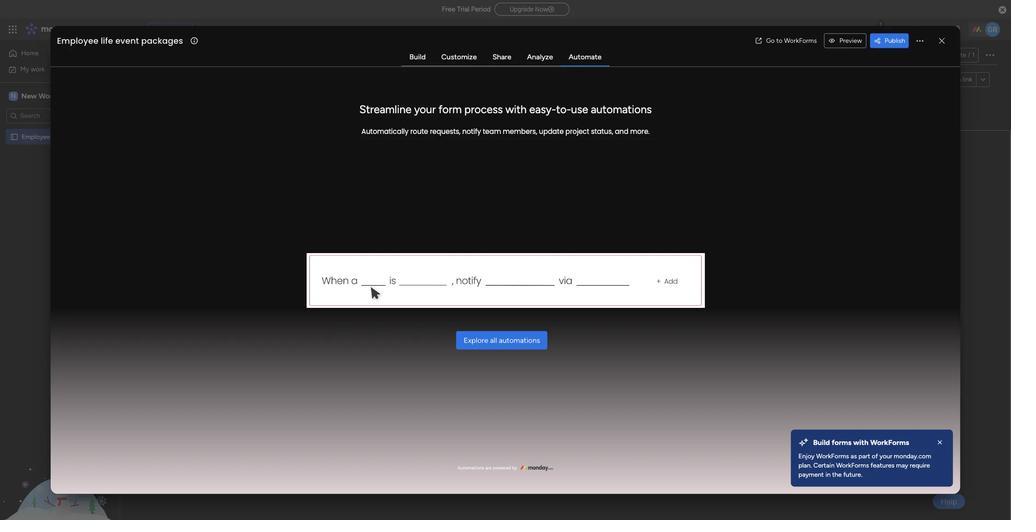 Task type: locate. For each thing, give the bounding box(es) containing it.
are
[[486, 466, 492, 471]]

workforms right to
[[785, 37, 818, 44]]

invite / 1
[[951, 51, 976, 59]]

go
[[767, 37, 775, 44]]

by
[[513, 466, 518, 471]]

new
[[21, 91, 37, 100]]

streamline your form process with easy-to-use automations
[[360, 103, 652, 116]]

work right my
[[31, 65, 45, 73]]

0 vertical spatial employee
[[57, 35, 99, 46]]

upgrade now link
[[495, 3, 570, 16]]

explore all automations button
[[457, 331, 548, 350]]

your up features
[[880, 453, 893, 461]]

customize link
[[434, 49, 485, 65]]

0 horizontal spatial employee
[[22, 133, 50, 141]]

with inside build forms with workforms alert
[[854, 438, 869, 447]]

build for build
[[410, 52, 426, 61]]

0 vertical spatial packages
[[141, 35, 183, 46]]

lifecycle
[[52, 133, 76, 141]]

1 vertical spatial work
[[31, 65, 45, 73]]

select product image
[[8, 25, 18, 34]]

build link
[[402, 49, 433, 65]]

plans
[[174, 25, 189, 33]]

enjoy
[[799, 453, 815, 461]]

publish button
[[871, 33, 910, 48]]

employee lifecycle packages
[[22, 133, 105, 141]]

form for copy
[[948, 76, 962, 84]]

workforms
[[785, 37, 818, 44], [871, 438, 910, 447], [817, 453, 850, 461], [837, 462, 870, 470]]

payment
[[799, 471, 825, 479]]

free
[[442, 5, 456, 13]]

may
[[897, 462, 909, 470]]

employee inside 'list box'
[[22, 133, 50, 141]]

and
[[615, 126, 629, 136]]

packages inside field
[[141, 35, 183, 46]]

automations are powered by image
[[521, 465, 554, 472]]

my work
[[20, 65, 45, 73]]

build inside tab list
[[410, 52, 426, 61]]

invite members image
[[891, 25, 900, 34]]

0 horizontal spatial work
[[31, 65, 45, 73]]

1 horizontal spatial build
[[550, 242, 566, 251]]

2 horizontal spatial build
[[814, 438, 831, 447]]

build forms with workforms
[[814, 438, 910, 447]]

1 horizontal spatial work
[[74, 24, 91, 35]]

tab list
[[402, 48, 610, 67]]

0 vertical spatial your
[[414, 103, 436, 116]]

1 horizontal spatial employee
[[57, 35, 99, 46]]

0 horizontal spatial form
[[439, 103, 462, 116]]

1 horizontal spatial packages
[[141, 35, 183, 46]]

build for build forms with workforms
[[814, 438, 831, 447]]

1 vertical spatial your
[[880, 453, 893, 461]]

1 vertical spatial with
[[854, 438, 869, 447]]

1 image
[[877, 19, 886, 29]]

the
[[833, 471, 842, 479]]

1
[[973, 51, 976, 59]]

0 horizontal spatial packages
[[77, 133, 105, 141]]

features
[[871, 462, 895, 470]]

option
[[0, 129, 118, 130]]

0 vertical spatial build
[[410, 52, 426, 61]]

invite
[[951, 51, 967, 59]]

help
[[942, 497, 958, 507]]

packages down see
[[141, 35, 183, 46]]

build
[[410, 52, 426, 61], [550, 242, 566, 251], [814, 438, 831, 447]]

automatically
[[362, 126, 409, 136]]

work
[[74, 24, 91, 35], [31, 65, 45, 73]]

form
[[948, 76, 962, 84], [439, 103, 462, 116], [568, 242, 583, 251]]

explore all automations
[[464, 336, 541, 345]]

new workspace
[[21, 91, 76, 100]]

employee down monday work management
[[57, 35, 99, 46]]

trial
[[457, 5, 470, 13]]

2 vertical spatial build
[[814, 438, 831, 447]]

packages
[[141, 35, 183, 46], [77, 133, 105, 141]]

1 vertical spatial employee
[[22, 133, 50, 141]]

to-
[[557, 103, 572, 116]]

/
[[969, 51, 971, 59]]

work for my
[[31, 65, 45, 73]]

employee lifecycle packages list box
[[0, 127, 118, 269]]

employee for employee lifecycle packages
[[22, 133, 50, 141]]

notify
[[463, 126, 481, 136]]

certain
[[814, 462, 835, 470]]

search everything image
[[934, 25, 943, 34]]

your up route
[[414, 103, 436, 116]]

build for build form
[[550, 242, 566, 251]]

work right monday
[[74, 24, 91, 35]]

0 vertical spatial work
[[74, 24, 91, 35]]

with up members,
[[506, 103, 527, 116]]

1 horizontal spatial form
[[568, 242, 583, 251]]

1 horizontal spatial with
[[854, 438, 869, 447]]

0 vertical spatial with
[[506, 103, 527, 116]]

automations inside button
[[499, 336, 541, 345]]

0 vertical spatial automations
[[591, 103, 652, 116]]

1 horizontal spatial automations
[[591, 103, 652, 116]]

workforms up future.
[[837, 462, 870, 470]]

lottie animation element
[[0, 428, 118, 521]]

future.
[[844, 471, 863, 479]]

see
[[161, 25, 172, 33]]

n
[[11, 92, 16, 100]]

0 horizontal spatial automations
[[499, 336, 541, 345]]

1 vertical spatial packages
[[77, 133, 105, 141]]

automations right all
[[499, 336, 541, 345]]

dapulse close image
[[1000, 6, 1007, 15]]

help image
[[954, 25, 963, 34]]

packages right lifecycle
[[77, 133, 105, 141]]

1 vertical spatial build
[[550, 242, 566, 251]]

automations up and
[[591, 103, 652, 116]]

publish
[[885, 37, 906, 44]]

with up part on the right bottom of the page
[[854, 438, 869, 447]]

0 horizontal spatial your
[[414, 103, 436, 116]]

0 vertical spatial form
[[948, 76, 962, 84]]

more actions image
[[916, 36, 925, 45]]

1 horizontal spatial your
[[880, 453, 893, 461]]

with
[[506, 103, 527, 116], [854, 438, 869, 447]]

your
[[414, 103, 436, 116], [880, 453, 893, 461]]

analyze
[[528, 52, 554, 61]]

2 vertical spatial form
[[568, 242, 583, 251]]

build forms with workforms alert
[[792, 430, 954, 487]]

in
[[826, 471, 831, 479]]

automations
[[591, 103, 652, 116], [499, 336, 541, 345]]

build inside alert
[[814, 438, 831, 447]]

build form
[[550, 242, 583, 251]]

employee for employee life event packages
[[57, 35, 99, 46]]

inbox image
[[870, 25, 880, 34]]

employee right public board icon at the top left of page
[[22, 133, 50, 141]]

work inside "button"
[[31, 65, 45, 73]]

period
[[472, 5, 491, 13]]

build inside button
[[550, 242, 566, 251]]

link
[[964, 76, 973, 84]]

project
[[566, 126, 590, 136]]

employee inside field
[[57, 35, 99, 46]]

2 horizontal spatial form
[[948, 76, 962, 84]]

your inside enjoy workforms as part of your monday.com plan. certain workforms features may require payment in the future.
[[880, 453, 893, 461]]

upgrade
[[510, 6, 534, 13]]

apps image
[[911, 25, 920, 34]]

share link
[[486, 49, 519, 65]]

workforms up certain
[[817, 453, 850, 461]]

1 vertical spatial automations
[[499, 336, 541, 345]]

0 horizontal spatial build
[[410, 52, 426, 61]]



Task type: vqa. For each thing, say whether or not it's contained in the screenshot.
Show board description IMAGE
no



Task type: describe. For each thing, give the bounding box(es) containing it.
invite / 1 button
[[934, 48, 980, 63]]

copy form link
[[931, 76, 973, 84]]

tab list containing build
[[402, 48, 610, 67]]

workforms up of
[[871, 438, 910, 447]]

greg robinson image
[[986, 22, 1001, 37]]

monday.com
[[895, 453, 932, 461]]

go to workforms button
[[752, 33, 821, 48]]

powered
[[493, 466, 511, 471]]

workforms inside button
[[785, 37, 818, 44]]

use
[[572, 103, 589, 116]]

update
[[539, 126, 564, 136]]

plan.
[[799, 462, 813, 470]]

home button
[[6, 46, 99, 61]]

monday
[[41, 24, 73, 35]]

see plans
[[161, 25, 189, 33]]

Search in workspace field
[[19, 111, 77, 121]]

requests,
[[430, 126, 461, 136]]

copy
[[931, 76, 947, 84]]

dapulse rightstroke image
[[549, 6, 555, 13]]

preview
[[840, 37, 863, 44]]

go to workforms
[[767, 37, 818, 44]]

lottie animation image
[[0, 428, 118, 521]]

enjoy workforms as part of your monday.com plan. certain workforms features may require payment in the future.
[[799, 453, 932, 479]]

now
[[536, 6, 549, 13]]

0 horizontal spatial with
[[506, 103, 527, 116]]

see plans button
[[149, 23, 193, 36]]

automatically route requests, notify team members, update project status, and more.
[[362, 126, 650, 136]]

require
[[911, 462, 931, 470]]

life
[[101, 35, 113, 46]]

customize
[[442, 52, 477, 61]]

part
[[859, 453, 871, 461]]

free trial period
[[442, 5, 491, 13]]

copy form link button
[[914, 72, 977, 87]]

as
[[851, 453, 858, 461]]

route
[[411, 126, 428, 136]]

upgrade now
[[510, 6, 549, 13]]

notifications image
[[850, 25, 859, 34]]

event
[[115, 35, 139, 46]]

process
[[465, 103, 503, 116]]

work for monday
[[74, 24, 91, 35]]

of
[[873, 453, 879, 461]]

automations
[[458, 466, 485, 471]]

to
[[777, 37, 783, 44]]

my
[[20, 65, 29, 73]]

help button
[[934, 494, 966, 510]]

workspace
[[39, 91, 76, 100]]

public board image
[[10, 132, 18, 141]]

analyze link
[[520, 49, 561, 65]]

1 vertical spatial form
[[439, 103, 462, 116]]

forms
[[832, 438, 852, 447]]

employee life event packages
[[57, 35, 183, 46]]

automate link
[[562, 49, 610, 65]]

close image
[[936, 438, 946, 448]]

more.
[[631, 126, 650, 136]]

preview button
[[825, 33, 867, 48]]

automations are powered by
[[458, 466, 518, 471]]

team
[[483, 126, 501, 136]]

form for build
[[568, 242, 583, 251]]

easy-
[[530, 103, 557, 116]]

automate
[[569, 52, 602, 61]]

my work button
[[6, 62, 99, 77]]

all
[[490, 336, 497, 345]]

workspace image
[[9, 91, 18, 101]]

Employee life event packages field
[[55, 35, 189, 47]]

build form button
[[542, 238, 591, 256]]

streamline
[[360, 103, 412, 116]]

workspace selection element
[[9, 91, 77, 102]]

share
[[493, 52, 512, 61]]

packages inside 'list box'
[[77, 133, 105, 141]]

members,
[[503, 126, 538, 136]]

status,
[[592, 126, 614, 136]]

home
[[21, 49, 39, 57]]

explore
[[464, 336, 489, 345]]

management
[[93, 24, 143, 35]]



